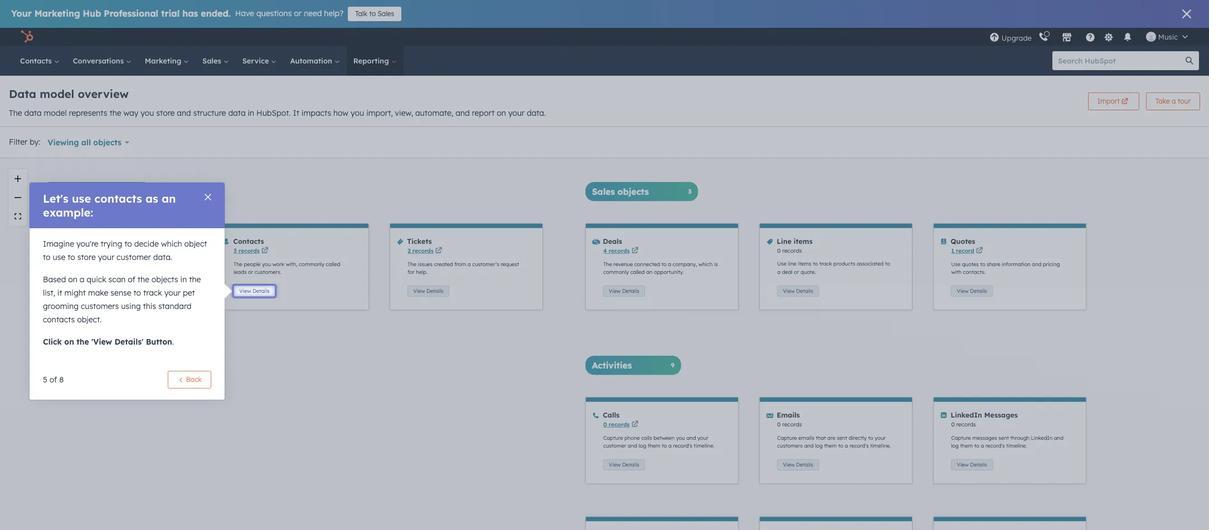 Task type: locate. For each thing, give the bounding box(es) containing it.
or inside use line items to track products associated to a deal or quote.
[[794, 269, 799, 275]]

which
[[161, 239, 182, 249], [135, 261, 149, 268], [698, 261, 713, 268]]

0 down line
[[777, 247, 781, 254]]

2 data from the left
[[228, 108, 246, 118]]

in
[[248, 108, 254, 118], [180, 275, 187, 285]]

called inside the revenue connected to a company, which is commonly called an opportunity.
[[630, 269, 645, 276]]

your inside the capture phone calls between you and your customer and log them to a record's timeline.
[[697, 435, 708, 442]]

view details button down customers.
[[234, 286, 275, 297]]

1 vertical spatial contacts
[[43, 315, 75, 325]]

2 capture from the left
[[951, 435, 971, 441]]

your down trying
[[98, 253, 114, 263]]

company,
[[673, 261, 697, 268]]

in up pet at bottom
[[180, 275, 187, 285]]

you up accounts
[[98, 261, 107, 268]]

capture inside capture messages sent through linkedin and log them to a record's timeline.
[[951, 435, 971, 441]]

capture left emails
[[777, 435, 797, 441]]

2 horizontal spatial commonly
[[603, 269, 629, 276]]

1 horizontal spatial are
[[827, 435, 835, 441]]

model down data model overview
[[44, 108, 67, 118]]

a inside button
[[1172, 97, 1176, 105]]

view details button down help. on the left bottom
[[408, 286, 449, 297]]

1 horizontal spatial 1 record link
[[951, 247, 974, 254]]

to inside use quotes to share information and pricing with contacts.
[[980, 261, 985, 268]]

model right 'data'
[[40, 87, 74, 101]]

view down emails
[[783, 462, 795, 468]]

0 horizontal spatial customers
[[81, 302, 119, 312]]

1 vertical spatial an
[[646, 269, 652, 276]]

and left pricing
[[1032, 261, 1041, 268]]

view details down phone
[[609, 462, 639, 468]]

0 horizontal spatial use
[[777, 261, 787, 267]]

leads
[[234, 269, 247, 276]]

customer inside the capture phone calls between you and your customer and log them to a record's timeline.
[[603, 443, 626, 450]]

log down linkedin messages
[[951, 443, 959, 449]]

settings image
[[1104, 33, 1114, 43]]

use inside use line items to track products associated to a deal or quote.
[[777, 261, 787, 267]]

customers inside capture emails that are sent directly to your customers and log them to a record's timeline.
[[777, 443, 803, 449]]

1 vertical spatial model
[[44, 108, 67, 118]]

or
[[294, 8, 302, 18], [794, 269, 799, 275], [127, 269, 132, 276], [248, 269, 253, 276]]

filter
[[9, 137, 27, 147]]

1 vertical spatial linkedin
[[1031, 435, 1053, 441]]

your marketing hub professional trial has ended. have questions or need help?
[[11, 8, 344, 19]]

contacts.
[[963, 269, 986, 276]]

1 horizontal spatial record
[[956, 247, 974, 254]]

view,
[[395, 108, 413, 118]]

hubspot image
[[20, 30, 33, 43]]

take a tour button
[[1146, 92, 1200, 110]]

details for quotes
[[970, 288, 987, 294]]

1 record from the left
[[64, 247, 83, 254]]

on right the click
[[64, 337, 74, 347]]

details down emails
[[796, 462, 813, 468]]

1 horizontal spatial linkedin
[[1031, 435, 1053, 441]]

data. up organizations.
[[153, 253, 172, 263]]

with, right people
[[286, 261, 297, 268]]

for
[[408, 269, 415, 276]]

1 vertical spatial store
[[77, 253, 96, 263]]

created
[[434, 261, 453, 268]]

your
[[11, 8, 32, 19]]

a inside capture messages sent through linkedin and log them to a record's timeline.
[[981, 443, 984, 449]]

or inside 'the people you work with, commonly called leads or customers.'
[[248, 269, 253, 276]]

capture
[[777, 435, 797, 441], [951, 435, 971, 441], [603, 435, 623, 442]]

0 horizontal spatial are
[[150, 261, 158, 268]]

with, for contacts
[[286, 261, 297, 268]]

contacts
[[94, 192, 142, 206], [43, 315, 75, 325]]

you right between
[[676, 435, 685, 442]]

linkedin right through
[[1031, 435, 1053, 441]]

1 horizontal spatial customer
[[603, 443, 626, 450]]

1 horizontal spatial timeline.
[[870, 443, 891, 449]]

1 vertical spatial use
[[53, 253, 65, 263]]

1 with, from the left
[[122, 261, 133, 268]]

to inside button
[[369, 9, 376, 18]]

viewing all objects
[[48, 138, 121, 148]]

use quotes to share information and pricing with contacts.
[[951, 261, 1060, 276]]

the up "based" at the bottom
[[60, 261, 68, 268]]

details for contacts
[[253, 288, 270, 294]]

1 capture from the left
[[777, 435, 797, 441]]

1 horizontal spatial customers
[[777, 443, 803, 449]]

customer down 'decide'
[[117, 253, 151, 263]]

1 horizontal spatial with,
[[286, 261, 297, 268]]

imagine you're trying to decide which object to use to store your customer data.
[[43, 239, 207, 263]]

a inside capture emails that are sent directly to your customers and log them to a record's timeline.
[[845, 443, 848, 449]]

on
[[497, 108, 506, 118], [68, 275, 77, 285], [64, 337, 74, 347]]

on inside the 'based on a quick scan of the objects in the list, it might make sense to track your pet grooming customers using this standard contacts object.'
[[68, 275, 77, 285]]

which up organizations.
[[135, 261, 149, 268]]

2 horizontal spatial which
[[698, 261, 713, 268]]

connected
[[634, 261, 660, 268]]

capture for linkedin messages
[[951, 435, 971, 441]]

you inside the capture phone calls between you and your customer and log them to a record's timeline.
[[676, 435, 685, 442]]

talk to sales
[[355, 9, 394, 18]]

contacts inside let's use contacts as an example:
[[94, 192, 142, 206]]

which left is
[[698, 261, 713, 268]]

to inside capture messages sent through linkedin and log them to a record's timeline.
[[974, 443, 979, 449]]

1 horizontal spatial called
[[326, 261, 340, 268]]

0 vertical spatial linkedin
[[951, 411, 982, 420]]

use up with
[[951, 261, 961, 268]]

1 horizontal spatial objects
[[152, 275, 178, 285]]

1 horizontal spatial work
[[272, 261, 284, 268]]

records down tickets
[[412, 247, 433, 254]]

1 vertical spatial are
[[827, 435, 835, 441]]

2 with, from the left
[[286, 261, 297, 268]]

work up accounts
[[108, 261, 120, 268]]

this
[[143, 302, 156, 312]]

you inside 'the people you work with, commonly called leads or customers.'
[[262, 261, 271, 268]]

1 1 from the left
[[60, 247, 63, 254]]

record's down messages
[[986, 443, 1005, 449]]

the data model represents the way you store and structure data in hubspot. it impacts how you import, view, automate, and report on your data.
[[9, 108, 546, 118]]

store
[[156, 108, 175, 118], [77, 253, 96, 263]]

the inside 'the people you work with, commonly called leads or customers.'
[[234, 261, 242, 268]]

1 vertical spatial data.
[[153, 253, 172, 263]]

a inside use line items to track products associated to a deal or quote.
[[777, 269, 780, 275]]

way
[[123, 108, 138, 118]]

view details button for deals
[[603, 286, 645, 297]]

trial
[[161, 8, 180, 19]]

the revenue connected to a company, which is commonly called an opportunity.
[[603, 261, 718, 276]]

import
[[1097, 97, 1120, 105]]

details for tickets
[[426, 288, 443, 294]]

the up leads
[[234, 261, 242, 268]]

1 horizontal spatial which
[[161, 239, 182, 249]]

track left 'products'
[[819, 261, 832, 267]]

view for emails
[[783, 462, 795, 468]]

view down capture messages sent through linkedin and log them to a record's timeline.
[[957, 462, 969, 468]]

details down contacts.
[[970, 288, 987, 294]]

are right the that
[[827, 435, 835, 441]]

1 record for quotes
[[951, 247, 974, 254]]

emails
[[798, 435, 814, 441]]

1 vertical spatial on
[[68, 275, 77, 285]]

commonly inside the revenue connected to a company, which is commonly called an opportunity.
[[603, 269, 629, 276]]

view for contacts
[[239, 288, 251, 294]]

0 horizontal spatial them
[[648, 443, 660, 450]]

1 1 record link from the left
[[60, 247, 83, 254]]

to
[[369, 9, 376, 18], [124, 239, 132, 249], [43, 253, 51, 263], [68, 253, 75, 263], [813, 261, 818, 267], [885, 261, 890, 267], [661, 261, 667, 268], [980, 261, 985, 268], [133, 288, 141, 298], [868, 435, 873, 441], [838, 443, 843, 449], [974, 443, 979, 449], [662, 443, 667, 450]]

capture phone calls between you and your customer and log them to a record's timeline.
[[603, 435, 714, 450]]

1 down companies
[[60, 247, 63, 254]]

and inside use quotes to share information and pricing with contacts.
[[1032, 261, 1041, 268]]

and down emails
[[804, 443, 814, 449]]

1 horizontal spatial contacts
[[94, 192, 142, 206]]

5 of 8
[[43, 375, 64, 385]]

0 vertical spatial track
[[819, 261, 832, 267]]

0 horizontal spatial use
[[53, 253, 65, 263]]

on for based on a quick scan of the objects in the list, it might make sense to track your pet grooming customers using this standard contacts object.
[[68, 275, 77, 285]]

2 record from the left
[[956, 247, 974, 254]]

capture for calls
[[603, 435, 623, 442]]

are inside capture emails that are sent directly to your customers and log them to a record's timeline.
[[827, 435, 835, 441]]

1 record link for quotes
[[951, 247, 974, 254]]

0 horizontal spatial contacts
[[43, 315, 75, 325]]

1 work from the left
[[108, 261, 120, 268]]

use inside imagine you're trying to decide which object to use to store your customer data.
[[53, 253, 65, 263]]

1 1 record from the left
[[60, 247, 83, 254]]

0 records down line items
[[777, 247, 802, 254]]

questions
[[256, 8, 292, 18]]

to inside the 'based on a quick scan of the objects in the list, it might make sense to track your pet grooming customers using this standard contacts object.'
[[133, 288, 141, 298]]

click on the 'view details' button .
[[43, 337, 174, 347]]

them inside capture messages sent through linkedin and log them to a record's timeline.
[[960, 443, 973, 449]]

click
[[43, 337, 62, 347]]

0 horizontal spatial with,
[[122, 261, 133, 268]]

1 vertical spatial track
[[143, 288, 162, 298]]

0 horizontal spatial work
[[108, 261, 120, 268]]

view details button for calls
[[603, 460, 645, 471]]

view down with
[[957, 288, 969, 294]]

1 horizontal spatial of
[[128, 275, 135, 285]]

the up pet at bottom
[[189, 275, 201, 285]]

import link
[[1088, 92, 1139, 110]]

0 horizontal spatial 1
[[60, 247, 63, 254]]

them down the that
[[824, 443, 837, 449]]

impacts
[[301, 108, 331, 118]]

view for calls
[[609, 462, 621, 468]]

1 record down quotes on the top right of page
[[951, 247, 974, 254]]

details down customers.
[[253, 288, 270, 294]]

data model overview
[[9, 87, 129, 101]]

0 horizontal spatial an
[[162, 192, 176, 206]]

store right way
[[156, 108, 175, 118]]

1 vertical spatial customers
[[777, 443, 803, 449]]

them down messages
[[960, 443, 973, 449]]

view details for calls
[[609, 462, 639, 468]]

view details button down revenue on the right of page
[[603, 286, 645, 297]]

your inside imagine you're trying to decide which object to use to store your customer data.
[[98, 253, 114, 263]]

of right scan
[[128, 275, 135, 285]]

0 records link
[[603, 421, 630, 428]]

data
[[24, 108, 42, 118], [228, 108, 246, 118]]

and
[[177, 108, 191, 118], [456, 108, 470, 118], [1032, 261, 1041, 268], [1054, 435, 1063, 441], [686, 435, 696, 442], [804, 443, 814, 449], [628, 443, 637, 450]]

record for quotes
[[956, 247, 974, 254]]

view for companies
[[65, 288, 77, 294]]

with, up accounts
[[122, 261, 133, 268]]

which inside the businesses you work with, which are commonly called accounts or organizations.
[[135, 261, 149, 268]]

view details button down messages
[[951, 460, 993, 471]]

track up "this"
[[143, 288, 162, 298]]

hubspot link
[[13, 30, 42, 43]]

0 horizontal spatial of
[[50, 375, 57, 385]]

viewing all objects button
[[40, 132, 136, 154]]

capture inside the capture phone calls between you and your customer and log them to a record's timeline.
[[603, 435, 623, 442]]

the inside the businesses you work with, which are commonly called accounts or organizations.
[[60, 261, 68, 268]]

a
[[1172, 97, 1176, 105], [468, 261, 471, 268], [668, 261, 671, 268], [777, 269, 780, 275], [80, 275, 84, 285], [845, 443, 848, 449], [981, 443, 984, 449], [668, 443, 672, 450]]

zoom in image
[[14, 176, 21, 182]]

them inside capture emails that are sent directly to your customers and log them to a record's timeline.
[[824, 443, 837, 449]]

customer inside imagine you're trying to decide which object to use to store your customer data.
[[117, 253, 151, 263]]

record down companies
[[64, 247, 83, 254]]

2 1 record link from the left
[[951, 247, 974, 254]]

the
[[110, 108, 121, 118], [138, 275, 149, 285], [189, 275, 201, 285], [76, 337, 89, 347]]

close image
[[1182, 9, 1191, 18]]

view details button down phone
[[603, 460, 645, 471]]

quotes
[[962, 261, 979, 268]]

the up for
[[408, 261, 416, 268]]

music
[[1158, 32, 1178, 41]]

0 horizontal spatial objects
[[93, 138, 121, 148]]

use inside use quotes to share information and pricing with contacts.
[[951, 261, 961, 268]]

1 horizontal spatial 1 record
[[951, 247, 974, 254]]

view
[[65, 288, 77, 294], [239, 288, 251, 294], [413, 288, 425, 294], [609, 288, 621, 294], [783, 288, 795, 294], [957, 288, 969, 294], [609, 462, 621, 468], [783, 462, 795, 468], [957, 462, 969, 468]]

contacts down grooming
[[43, 315, 75, 325]]

view for linkedin messages
[[957, 462, 969, 468]]

0 horizontal spatial linkedin
[[951, 411, 982, 420]]

record's inside capture emails that are sent directly to your customers and log them to a record's timeline.
[[849, 443, 869, 449]]

view details button for contacts
[[234, 286, 275, 297]]

details down quote.
[[796, 288, 813, 294]]

0 vertical spatial customer
[[117, 253, 151, 263]]

1 horizontal spatial track
[[819, 261, 832, 267]]

1 horizontal spatial store
[[156, 108, 175, 118]]

which inside imagine you're trying to decide which object to use to store your customer data.
[[161, 239, 182, 249]]

menu
[[988, 28, 1196, 46]]

view details down revenue on the right of page
[[609, 288, 639, 294]]

or down people
[[248, 269, 253, 276]]

0 records for emails
[[777, 421, 802, 428]]

calling icon image
[[1038, 32, 1048, 42]]

log inside the capture phone calls between you and your customer and log them to a record's timeline.
[[639, 443, 646, 450]]

0 horizontal spatial log
[[639, 443, 646, 450]]

talk
[[355, 9, 367, 18]]

1 vertical spatial of
[[50, 375, 57, 385]]

use right let's
[[72, 192, 91, 206]]

view details button for linkedin messages
[[951, 460, 993, 471]]

1 horizontal spatial them
[[824, 443, 837, 449]]

store down you're on the top of page
[[77, 253, 96, 263]]

2 horizontal spatial called
[[630, 269, 645, 276]]

2 horizontal spatial them
[[960, 443, 973, 449]]

view details button down quote.
[[777, 286, 819, 297]]

data right structure
[[228, 108, 246, 118]]

you're
[[76, 239, 99, 249]]

view details button
[[60, 286, 101, 297], [234, 286, 275, 297], [408, 286, 449, 297], [603, 286, 645, 297], [777, 286, 819, 297], [951, 286, 993, 297], [603, 460, 645, 471], [777, 460, 819, 471], [951, 460, 993, 471]]

view details down customers.
[[239, 288, 270, 294]]

the inside the issues created from a customer's request for help.
[[408, 261, 416, 268]]

view down revenue on the right of page
[[609, 288, 621, 294]]

1 horizontal spatial commonly
[[299, 261, 324, 268]]

notifications image
[[1123, 33, 1133, 43]]

1 horizontal spatial an
[[646, 269, 652, 276]]

1 horizontal spatial data
[[228, 108, 246, 118]]

0 horizontal spatial customer
[[117, 253, 151, 263]]

1 sent from the left
[[837, 435, 847, 441]]

2 vertical spatial on
[[64, 337, 74, 347]]

you inside the businesses you work with, which are commonly called accounts or organizations.
[[98, 261, 107, 268]]

3 capture from the left
[[603, 435, 623, 442]]

1 down quotes on the top right of page
[[951, 247, 954, 254]]

an inside let's use contacts as an example:
[[162, 192, 176, 206]]

view details down messages
[[957, 462, 987, 468]]

the people you work with, commonly called leads or customers.
[[234, 261, 340, 276]]

use up deal
[[777, 261, 787, 267]]

2 work from the left
[[272, 261, 284, 268]]

0 vertical spatial use
[[72, 192, 91, 206]]

professional
[[104, 8, 158, 19]]

log down the that
[[815, 443, 823, 449]]

your
[[508, 108, 525, 118], [98, 253, 114, 263], [164, 288, 181, 298], [875, 435, 886, 441], [697, 435, 708, 442]]

0 down emails
[[777, 421, 781, 428]]

overview
[[78, 87, 129, 101]]

0 horizontal spatial record
[[64, 247, 83, 254]]

capture inside capture emails that are sent directly to your customers and log them to a record's timeline.
[[777, 435, 797, 441]]

1 horizontal spatial in
[[248, 108, 254, 118]]

sent
[[837, 435, 847, 441], [998, 435, 1009, 441]]

view details down emails
[[783, 462, 813, 468]]

1 record down companies
[[60, 247, 83, 254]]

quote.
[[801, 269, 816, 275]]

0 horizontal spatial sent
[[837, 435, 847, 441]]

need
[[304, 8, 322, 18]]

0 horizontal spatial capture
[[603, 435, 623, 442]]

track
[[819, 261, 832, 267], [143, 288, 162, 298]]

of inside the 'based on a quick scan of the objects in the list, it might make sense to track your pet grooming customers using this standard contacts object.'
[[128, 275, 135, 285]]

1 horizontal spatial record's
[[849, 443, 869, 449]]

in left the hubspot.
[[248, 108, 254, 118]]

commonly inside 'the people you work with, commonly called leads or customers.'
[[299, 261, 324, 268]]

record's
[[849, 443, 869, 449], [986, 443, 1005, 449], [673, 443, 692, 450]]

0 horizontal spatial store
[[77, 253, 96, 263]]

an down the connected
[[646, 269, 652, 276]]

0 vertical spatial in
[[248, 108, 254, 118]]

0 horizontal spatial 1 record link
[[60, 247, 83, 254]]

record down quotes on the top right of page
[[956, 247, 974, 254]]

2 horizontal spatial log
[[951, 443, 959, 449]]

or left need
[[294, 8, 302, 18]]

1 horizontal spatial use
[[951, 261, 961, 268]]

example:
[[43, 206, 93, 220]]

record for companies
[[64, 247, 83, 254]]

quotes
[[951, 237, 975, 246]]

or inside 'your marketing hub professional trial has ended. have questions or need help?'
[[294, 8, 302, 18]]

with, for companies
[[122, 261, 133, 268]]

1 record link for companies
[[60, 247, 83, 254]]

0 horizontal spatial commonly
[[60, 269, 85, 276]]

2 1 from the left
[[951, 247, 954, 254]]

0 horizontal spatial timeline.
[[694, 443, 714, 450]]

or right scan
[[127, 269, 132, 276]]

data. right report
[[527, 108, 546, 118]]

an right as
[[162, 192, 176, 206]]

data down 'data'
[[24, 108, 42, 118]]

2 horizontal spatial record's
[[986, 443, 1005, 449]]

called inside 'the people you work with, commonly called leads or customers.'
[[326, 261, 340, 268]]

the inside the revenue connected to a company, which is commonly called an opportunity.
[[603, 261, 612, 268]]

capture for emails
[[777, 435, 797, 441]]

work inside the businesses you work with, which are commonly called accounts or organizations.
[[108, 261, 120, 268]]

work inside 'the people you work with, commonly called leads or customers.'
[[272, 261, 284, 268]]

records down emails
[[782, 421, 802, 428]]

2 use from the left
[[951, 261, 961, 268]]

items up quote.
[[798, 261, 811, 267]]

3
[[234, 247, 237, 254]]

0 horizontal spatial track
[[143, 288, 162, 298]]

capture left messages
[[951, 435, 971, 441]]

1 horizontal spatial use
[[72, 192, 91, 206]]

0 horizontal spatial data.
[[153, 253, 172, 263]]

data. inside imagine you're trying to decide which object to use to store your customer data.
[[153, 253, 172, 263]]

1 horizontal spatial log
[[815, 443, 823, 449]]

details down phone
[[622, 462, 639, 468]]

0 vertical spatial are
[[150, 261, 158, 268]]

0 horizontal spatial 1 record
[[60, 247, 83, 254]]

with, inside the businesses you work with, which are commonly called accounts or organizations.
[[122, 261, 133, 268]]

0 vertical spatial model
[[40, 87, 74, 101]]

1 vertical spatial customer
[[603, 443, 626, 450]]

2 sent from the left
[[998, 435, 1009, 441]]

1 use from the left
[[777, 261, 787, 267]]

the down 'data'
[[9, 108, 22, 118]]

items
[[794, 237, 813, 246], [798, 261, 811, 267]]

the right scan
[[138, 275, 149, 285]]

0 vertical spatial objects
[[93, 138, 121, 148]]

store inside imagine you're trying to decide which object to use to store your customer data.
[[77, 253, 96, 263]]

with, inside 'the people you work with, commonly called leads or customers.'
[[286, 261, 297, 268]]

a inside the 'based on a quick scan of the objects in the list, it might make sense to track your pet grooming customers using this standard contacts object.'
[[80, 275, 84, 285]]

details down revenue on the right of page
[[622, 288, 639, 294]]

customer
[[117, 253, 151, 263], [603, 443, 626, 450]]

use for line items
[[777, 261, 787, 267]]

record's down between
[[673, 443, 692, 450]]

2 horizontal spatial capture
[[951, 435, 971, 441]]

view down leads
[[239, 288, 251, 294]]

2 1 record from the left
[[951, 247, 974, 254]]

record's down directly on the right
[[849, 443, 869, 449]]

your inside the 'based on a quick scan of the objects in the list, it might make sense to track your pet grooming customers using this standard contacts object.'
[[164, 288, 181, 298]]

0 horizontal spatial in
[[180, 275, 187, 285]]

details for deals
[[622, 288, 639, 294]]

2
[[408, 247, 411, 254]]

request
[[501, 261, 519, 268]]

sent inside capture messages sent through linkedin and log them to a record's timeline.
[[998, 435, 1009, 441]]

1 horizontal spatial sent
[[998, 435, 1009, 441]]

calls
[[641, 435, 652, 442]]

0 vertical spatial contacts
[[94, 192, 142, 206]]

them inside the capture phone calls between you and your customer and log them to a record's timeline.
[[648, 443, 660, 450]]

view details down help. on the left bottom
[[413, 288, 443, 294]]

you up customers.
[[262, 261, 271, 268]]

1 record for companies
[[60, 247, 83, 254]]

0 vertical spatial customers
[[81, 302, 119, 312]]

customer down phone
[[603, 443, 626, 450]]

customers down make
[[81, 302, 119, 312]]

linkedin
[[951, 411, 982, 420], [1031, 435, 1053, 441]]

close image
[[205, 194, 211, 201]]

1 vertical spatial in
[[180, 275, 187, 285]]

0 vertical spatial an
[[162, 192, 176, 206]]

0 vertical spatial of
[[128, 275, 135, 285]]

view for tickets
[[413, 288, 425, 294]]

1 horizontal spatial capture
[[777, 435, 797, 441]]

1 record link down quotes on the top right of page
[[951, 247, 974, 254]]

timeline. inside capture messages sent through linkedin and log them to a record's timeline.
[[1006, 443, 1027, 449]]

2 horizontal spatial timeline.
[[1006, 443, 1027, 449]]

view details for emails
[[783, 462, 813, 468]]

1 horizontal spatial data.
[[527, 108, 546, 118]]

issues
[[418, 261, 433, 268]]

0 horizontal spatial which
[[135, 261, 149, 268]]

1 horizontal spatial 1
[[951, 247, 954, 254]]

contacts left as
[[94, 192, 142, 206]]

to inside the capture phone calls between you and your customer and log them to a record's timeline.
[[662, 443, 667, 450]]

view down help. on the left bottom
[[413, 288, 425, 294]]

1 vertical spatial items
[[798, 261, 811, 267]]

1 vertical spatial objects
[[152, 275, 178, 285]]

0 horizontal spatial data
[[24, 108, 42, 118]]

objects
[[93, 138, 121, 148], [152, 275, 178, 285]]

0 horizontal spatial record's
[[673, 443, 692, 450]]

filter by:
[[9, 137, 40, 147]]



Task type: vqa. For each thing, say whether or not it's contained in the screenshot.
Emails View
yes



Task type: describe. For each thing, give the bounding box(es) containing it.
scan
[[108, 275, 126, 285]]

using
[[121, 302, 141, 312]]

view details button for quotes
[[951, 286, 993, 297]]

2 records link
[[408, 247, 433, 254]]

you right how
[[351, 108, 364, 118]]

record's inside the capture phone calls between you and your customer and log them to a record's timeline.
[[673, 443, 692, 450]]

log inside capture messages sent through linkedin and log them to a record's timeline.
[[951, 443, 959, 449]]

marketing
[[34, 8, 80, 19]]

help image
[[1085, 33, 1095, 43]]

accounts
[[103, 269, 125, 276]]

viewing
[[48, 138, 79, 148]]

menu containing music
[[988, 28, 1196, 46]]

the for the revenue connected to a company, which is commonly called an opportunity.
[[603, 261, 612, 268]]

use for quotes
[[951, 261, 961, 268]]

an inside the revenue connected to a company, which is commonly called an opportunity.
[[646, 269, 652, 276]]

view details for quotes
[[957, 288, 987, 294]]

help.
[[416, 269, 428, 276]]

view details button for emails
[[777, 460, 819, 471]]

is
[[714, 261, 718, 268]]

pet
[[183, 288, 195, 298]]

pricing
[[1043, 261, 1060, 268]]

with
[[951, 269, 962, 276]]

and right between
[[686, 435, 696, 442]]

5
[[43, 375, 47, 385]]

view for line items
[[783, 288, 795, 294]]

the left way
[[110, 108, 121, 118]]

search button
[[1180, 51, 1199, 70]]

marketplaces button
[[1055, 28, 1079, 46]]

deals
[[603, 237, 622, 246]]

0 records down calls
[[603, 421, 630, 428]]

people
[[244, 261, 260, 268]]

Search HubSpot search field
[[1052, 51, 1189, 70]]

and down phone
[[628, 443, 637, 450]]

directly
[[849, 435, 867, 441]]

records down calls
[[609, 421, 630, 428]]

track inside the 'based on a quick scan of the objects in the list, it might make sense to track your pet grooming customers using this standard contacts object.'
[[143, 288, 162, 298]]

details for line items
[[796, 288, 813, 294]]

view details for tickets
[[413, 288, 443, 294]]

0 vertical spatial on
[[497, 108, 506, 118]]

emails
[[777, 411, 800, 420]]

upgrade
[[1002, 33, 1032, 42]]

and left report
[[456, 108, 470, 118]]

and inside capture messages sent through linkedin and log them to a record's timeline.
[[1054, 435, 1063, 441]]

1 for companies
[[60, 247, 63, 254]]

the issues created from a customer's request for help.
[[408, 261, 519, 276]]

view details button for line items
[[777, 286, 819, 297]]

revenue
[[614, 261, 633, 268]]

you right way
[[141, 108, 154, 118]]

0 records for line items
[[777, 247, 802, 254]]

a inside the revenue connected to a company, which is commonly called an opportunity.
[[668, 261, 671, 268]]

0 down calls
[[603, 421, 607, 428]]

trying
[[101, 239, 122, 249]]

which inside the revenue connected to a company, which is commonly called an opportunity.
[[698, 261, 713, 268]]

details for companies
[[79, 288, 96, 294]]

your right report
[[508, 108, 525, 118]]

line
[[788, 261, 796, 267]]

0 for line items
[[777, 247, 781, 254]]

0 for linkedin messages
[[951, 421, 955, 428]]

let's
[[43, 192, 68, 206]]

view details for deals
[[609, 288, 639, 294]]

it
[[293, 108, 299, 118]]

view for deals
[[609, 288, 621, 294]]

the for the data model represents the way you store and structure data in hubspot. it impacts how you import, view, automate, and report on your data.
[[9, 108, 22, 118]]

the for the businesses you work with, which are commonly called accounts or organizations.
[[60, 261, 68, 268]]

details for calls
[[622, 462, 639, 468]]

make
[[88, 288, 108, 298]]

linkedin messages
[[951, 411, 1018, 420]]

called inside the businesses you work with, which are commonly called accounts or organizations.
[[87, 269, 101, 276]]

based on a quick scan of the objects in the list, it might make sense to track your pet grooming customers using this standard contacts object.
[[43, 275, 201, 325]]

capture emails that are sent directly to your customers and log them to a record's timeline.
[[777, 435, 891, 449]]

objects inside popup button
[[93, 138, 121, 148]]

tickets
[[407, 237, 432, 246]]

view details button for companies
[[60, 286, 101, 297]]

messages
[[972, 435, 997, 441]]

view details button for tickets
[[408, 286, 449, 297]]

search image
[[1186, 57, 1193, 65]]

represents
[[69, 108, 107, 118]]

the for the issues created from a customer's request for help.
[[408, 261, 416, 268]]

that
[[816, 435, 826, 441]]

to inside the revenue connected to a company, which is commonly called an opportunity.
[[661, 261, 667, 268]]

fit view image
[[14, 214, 21, 220]]

products
[[833, 261, 855, 267]]

how
[[333, 108, 348, 118]]

objects inside the 'based on a quick scan of the objects in the list, it might make sense to track your pet grooming customers using this standard contacts object.'
[[152, 275, 178, 285]]

imagine
[[43, 239, 74, 249]]

a inside the issues created from a customer's request for help.
[[468, 261, 471, 268]]

capture messages sent through linkedin and log them to a record's timeline.
[[951, 435, 1063, 449]]

1 data from the left
[[24, 108, 42, 118]]

calls
[[603, 411, 620, 420]]

records down deals
[[609, 247, 630, 254]]

through
[[1010, 435, 1030, 441]]

report
[[472, 108, 495, 118]]

3 records
[[234, 247, 260, 254]]

organizations.
[[133, 269, 168, 276]]

in inside the 'based on a quick scan of the objects in the list, it might make sense to track your pet grooming customers using this standard contacts object.'
[[180, 275, 187, 285]]

upgrade image
[[989, 33, 999, 43]]

view details for contacts
[[239, 288, 270, 294]]

items inside use line items to track products associated to a deal or quote.
[[798, 261, 811, 267]]

tour
[[1178, 97, 1191, 105]]

sent inside capture emails that are sent directly to your customers and log them to a record's timeline.
[[837, 435, 847, 441]]

line items
[[777, 237, 813, 246]]

object.
[[77, 315, 102, 325]]

marketplaces image
[[1062, 33, 1072, 43]]

0 vertical spatial items
[[794, 237, 813, 246]]

4 records
[[603, 247, 630, 254]]

businesses
[[70, 261, 96, 268]]

and left structure
[[177, 108, 191, 118]]

companies
[[59, 237, 98, 246]]

music button
[[1139, 28, 1195, 46]]

line
[[777, 237, 792, 246]]

0 vertical spatial data.
[[527, 108, 546, 118]]

.
[[172, 337, 174, 347]]

4 records link
[[603, 247, 630, 254]]

based
[[43, 275, 66, 285]]

share
[[987, 261, 1000, 268]]

automate,
[[415, 108, 453, 118]]

data
[[9, 87, 36, 101]]

record's inside capture messages sent through linkedin and log them to a record's timeline.
[[986, 443, 1005, 449]]

contacts inside the 'based on a quick scan of the objects in the list, it might make sense to track your pet grooming customers using this standard contacts object.'
[[43, 315, 75, 325]]

opportunity.
[[654, 269, 684, 276]]

let's use contacts as an example:
[[43, 192, 176, 220]]

use inside let's use contacts as an example:
[[72, 192, 91, 206]]

greg robinson image
[[1146, 32, 1156, 42]]

work for contacts
[[272, 261, 284, 268]]

0 records for linkedin messages
[[951, 421, 976, 428]]

or inside the businesses you work with, which are commonly called accounts or organizations.
[[127, 269, 132, 276]]

log inside capture emails that are sent directly to your customers and log them to a record's timeline.
[[815, 443, 823, 449]]

details for emails
[[796, 462, 813, 468]]

back
[[184, 376, 202, 384]]

are inside the businesses you work with, which are commonly called accounts or organizations.
[[150, 261, 158, 268]]

your inside capture emails that are sent directly to your customers and log them to a record's timeline.
[[875, 435, 886, 441]]

use line items to track products associated to a deal or quote.
[[777, 261, 890, 275]]

customer's
[[472, 261, 499, 268]]

view details for linkedin messages
[[957, 462, 987, 468]]

it
[[57, 288, 62, 298]]

and inside capture emails that are sent directly to your customers and log them to a record's timeline.
[[804, 443, 814, 449]]

a inside the capture phone calls between you and your customer and log them to a record's timeline.
[[668, 443, 672, 450]]

view details for line items
[[783, 288, 813, 294]]

the left 'view
[[76, 337, 89, 347]]

0 vertical spatial store
[[156, 108, 175, 118]]

the for the people you work with, commonly called leads or customers.
[[234, 261, 242, 268]]

calling icon button
[[1034, 30, 1053, 44]]

standard
[[158, 302, 192, 312]]

records down linkedin messages
[[956, 421, 976, 428]]

timeline. inside the capture phone calls between you and your customer and log them to a record's timeline.
[[694, 443, 714, 450]]

help button
[[1081, 28, 1100, 46]]

associated
[[857, 261, 884, 267]]

sales
[[378, 9, 394, 18]]

records down contacts
[[239, 247, 260, 254]]

which for decide
[[161, 239, 182, 249]]

which for with,
[[135, 261, 149, 268]]

view details for companies
[[65, 288, 96, 294]]

4
[[603, 247, 607, 254]]

3 records link
[[234, 247, 260, 254]]

track inside use line items to track products associated to a deal or quote.
[[819, 261, 832, 267]]

timeline. inside capture emails that are sent directly to your customers and log them to a record's timeline.
[[870, 443, 891, 449]]

list,
[[43, 288, 55, 298]]

on for click on the 'view details' button .
[[64, 337, 74, 347]]

might
[[64, 288, 86, 298]]

0 for emails
[[777, 421, 781, 428]]

details for linkedin messages
[[970, 462, 987, 468]]

decide
[[134, 239, 159, 249]]

customers inside the 'based on a quick scan of the objects in the list, it might make sense to track your pet grooming customers using this standard contacts object.'
[[81, 302, 119, 312]]

work for companies
[[108, 261, 120, 268]]

hubspot.
[[256, 108, 291, 118]]

linkedin inside capture messages sent through linkedin and log them to a record's timeline.
[[1031, 435, 1053, 441]]

records down line items
[[782, 247, 802, 254]]

view for quotes
[[957, 288, 969, 294]]

1 for quotes
[[951, 247, 954, 254]]

ended.
[[201, 8, 231, 19]]

by:
[[30, 137, 40, 147]]

commonly inside the businesses you work with, which are commonly called accounts or organizations.
[[60, 269, 85, 276]]



